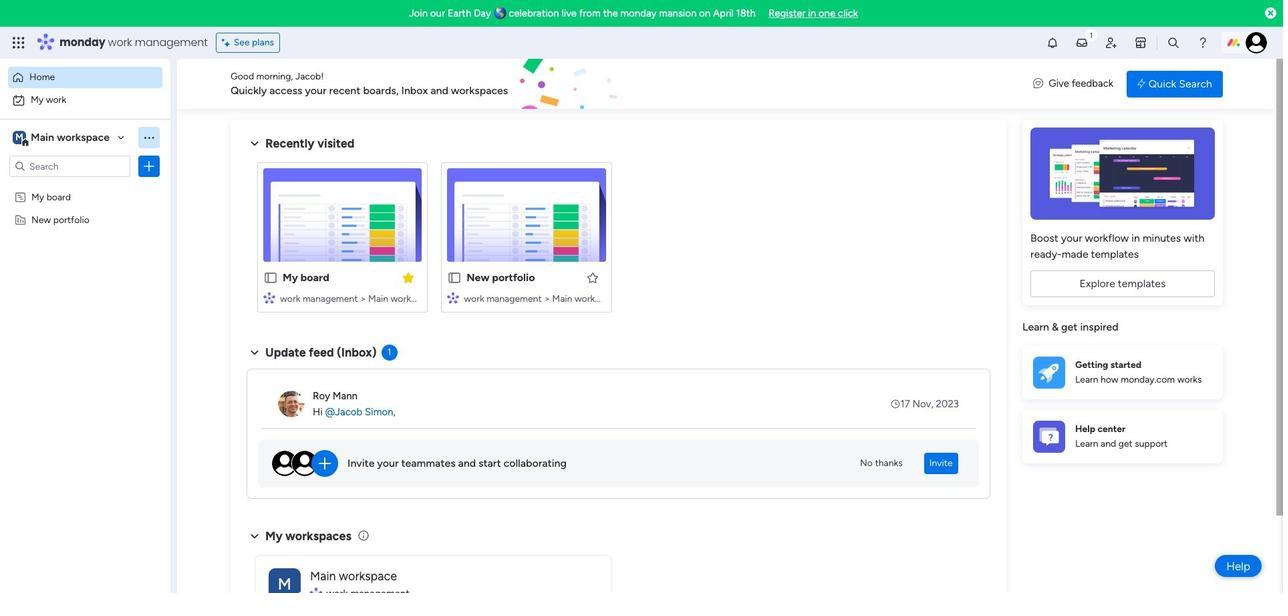 Task type: locate. For each thing, give the bounding box(es) containing it.
roy mann image
[[278, 391, 305, 418]]

workspace image
[[269, 569, 301, 594]]

workspace image
[[13, 130, 26, 145]]

getting started element
[[1023, 346, 1224, 400]]

list box
[[0, 183, 171, 412]]

notifications image
[[1047, 36, 1060, 49]]

templates image image
[[1035, 128, 1212, 220]]

monday marketplace image
[[1135, 36, 1148, 49]]

add to favorites image
[[586, 271, 600, 285]]

options image
[[142, 160, 156, 173]]

search everything image
[[1168, 36, 1181, 49]]

see plans image
[[222, 35, 234, 50]]

Search in workspace field
[[28, 159, 112, 174]]

v2 user feedback image
[[1034, 76, 1044, 91]]

public board image
[[448, 271, 462, 286]]

1 element
[[382, 345, 398, 361]]

option
[[8, 67, 163, 88], [8, 90, 163, 111], [0, 185, 171, 188]]

close update feed (inbox) image
[[247, 345, 263, 361]]

workspace options image
[[142, 131, 156, 144]]



Task type: describe. For each thing, give the bounding box(es) containing it.
help center element
[[1023, 410, 1224, 464]]

0 vertical spatial option
[[8, 67, 163, 88]]

help image
[[1197, 36, 1210, 49]]

quick search results list box
[[247, 152, 991, 329]]

component image
[[263, 292, 276, 304]]

jacob simon image
[[1246, 32, 1268, 53]]

select product image
[[12, 36, 25, 49]]

remove from favorites image
[[402, 271, 415, 285]]

close my workspaces image
[[247, 529, 263, 545]]

v2 bolt switch image
[[1138, 77, 1146, 91]]

close recently visited image
[[247, 136, 263, 152]]

2 vertical spatial option
[[0, 185, 171, 188]]

1 vertical spatial option
[[8, 90, 163, 111]]

invite members image
[[1105, 36, 1119, 49]]

public board image
[[263, 271, 278, 286]]

component image
[[448, 292, 460, 304]]

1 image
[[1086, 27, 1098, 42]]

update feed image
[[1076, 36, 1089, 49]]

workspace selection element
[[13, 130, 112, 147]]



Task type: vqa. For each thing, say whether or not it's contained in the screenshot.
Close Recently Visited image
yes



